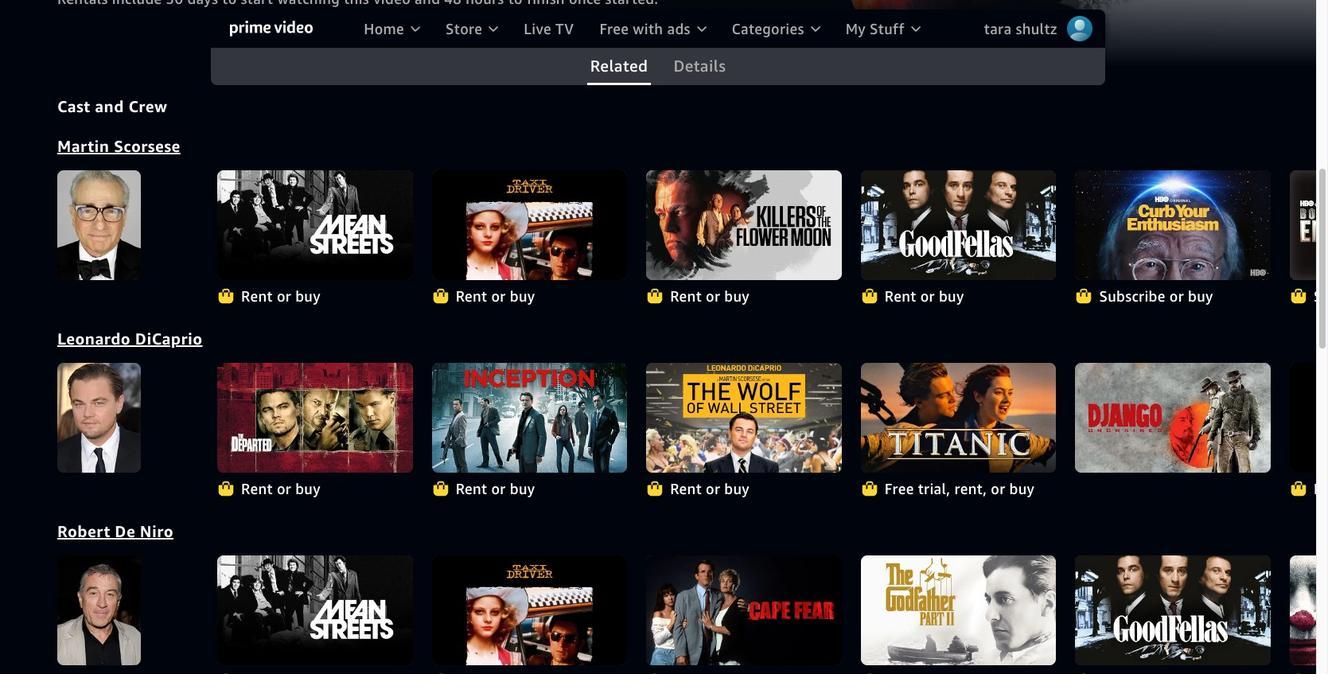 Task type: describe. For each thing, give the bounding box(es) containing it.
min
[[1128, 584, 1152, 600]]

leonardo dicaprio
[[57, 329, 203, 348]]

subscribe or buy
[[1099, 287, 1214, 305]]

home link
[[351, 10, 433, 48]]

store
[[446, 19, 483, 38]]

robert de niro image
[[57, 555, 141, 665]]

free for free with ads
[[600, 19, 629, 38]]

crew
[[129, 97, 167, 115]]

my stuff link
[[833, 10, 933, 48]]

categories link
[[719, 10, 833, 48]]

live tv link
[[511, 10, 587, 48]]

martin scorsese image
[[57, 170, 141, 280]]

h
[[1098, 584, 1106, 600]]

home
[[364, 19, 404, 38]]

robert de niro link
[[57, 522, 173, 540]]

oscars®
[[1046, 608, 1110, 626]]

prime video image
[[230, 21, 313, 36]]

2 h 45 min
[[1086, 584, 1152, 600]]

live tv
[[524, 19, 574, 38]]

store filled image for rent
[[432, 287, 449, 305]]

trial,
[[918, 480, 951, 498]]

and
[[95, 97, 124, 115]]

free with ads link
[[587, 10, 719, 48]]

my
[[846, 19, 866, 38]]

trailer image
[[1224, 537, 1241, 560]]

2x
[[1114, 608, 1131, 626]]

details button
[[661, 48, 739, 85]]

scorsese
[[114, 137, 180, 155]]

live
[[524, 19, 552, 38]]

45
[[1109, 584, 1125, 600]]

django unchained
[[1046, 531, 1129, 572]]

free for free trial, rent, or buy
[[885, 480, 914, 498]]

cast
[[57, 97, 90, 115]]

tv
[[556, 19, 574, 38]]

cast and crew
[[57, 97, 167, 115]]

ads
[[667, 19, 691, 38]]

oscars® 2x winner
[[1046, 608, 1182, 626]]

dicaprio
[[135, 329, 203, 348]]

related
[[590, 56, 648, 76]]

watchlist image
[[1180, 537, 1197, 560]]



Task type: vqa. For each thing, say whether or not it's contained in the screenshot.
Store Filled image
yes



Task type: locate. For each thing, give the bounding box(es) containing it.
martin scorsese link
[[57, 137, 180, 155]]

leonardo dicaprio image
[[57, 363, 141, 473]]

2012
[[1046, 584, 1077, 600]]

free
[[600, 19, 629, 38], [885, 480, 914, 498]]

related button
[[578, 48, 661, 85]]

store filled image
[[217, 287, 235, 305], [646, 287, 664, 305], [861, 287, 879, 305], [1290, 287, 1308, 305], [217, 480, 235, 498], [432, 480, 449, 498], [646, 480, 664, 498]]

django
[[1046, 531, 1101, 549]]

free trial, rent, or buy
[[885, 480, 1035, 498]]

forward image
[[1288, 405, 1307, 424]]

winner
[[1135, 608, 1182, 626]]

leonardo dicaprio link
[[57, 329, 203, 348]]

1 vertical spatial free
[[885, 480, 914, 498]]

rent,
[[955, 480, 987, 498]]

stuff
[[870, 19, 905, 38]]

de
[[115, 522, 135, 540]]

niro
[[140, 522, 173, 540]]

store filled image for subscribe
[[1076, 287, 1093, 305]]

muted image
[[1233, 435, 1251, 452]]

free with ads
[[600, 19, 691, 38]]

free left with at the top of the page
[[600, 19, 629, 38]]

1 horizontal spatial free
[[885, 480, 914, 498]]

or
[[277, 287, 291, 305], [491, 287, 506, 305], [706, 287, 720, 305], [921, 287, 935, 305], [1170, 287, 1184, 305], [277, 480, 291, 498], [491, 480, 506, 498], [706, 480, 720, 498], [991, 480, 1006, 498]]

rent or buy
[[241, 287, 321, 305], [456, 287, 535, 305], [670, 287, 750, 305], [885, 287, 964, 305], [241, 480, 321, 498], [456, 480, 535, 498], [670, 480, 750, 498]]

R (Restricted) text field
[[1162, 583, 1181, 601]]

free left trial,
[[885, 480, 914, 498]]

r
[[1167, 584, 1176, 600]]

categories
[[732, 19, 804, 38]]

with
[[633, 19, 663, 38]]

robert
[[57, 522, 110, 540]]

robert de niro
[[57, 522, 173, 540]]

rent
[[241, 287, 273, 305], [456, 287, 487, 305], [670, 287, 702, 305], [885, 287, 917, 305], [241, 480, 273, 498], [456, 480, 487, 498], [670, 480, 702, 498]]

unchained
[[1046, 553, 1129, 572]]

my stuff
[[846, 19, 905, 38]]

store filled image
[[432, 287, 449, 305], [1076, 287, 1093, 305], [861, 480, 879, 498], [1290, 480, 1308, 498]]

fre
[[1314, 480, 1328, 498]]

0 horizontal spatial free
[[600, 19, 629, 38]]

details
[[674, 56, 726, 76]]

subscribe
[[1099, 287, 1166, 305]]

2
[[1086, 584, 1094, 600]]

martin scorsese
[[57, 137, 180, 155]]

leonardo
[[57, 329, 131, 348]]

su
[[1314, 287, 1328, 305]]

martin
[[57, 137, 109, 155]]

store link
[[433, 10, 511, 48]]

buy
[[295, 287, 321, 305], [510, 287, 535, 305], [725, 287, 750, 305], [939, 287, 964, 305], [1188, 287, 1214, 305], [295, 480, 321, 498], [510, 480, 535, 498], [725, 480, 750, 498], [1010, 480, 1035, 498]]

0 vertical spatial free
[[600, 19, 629, 38]]

store filled image for free
[[861, 480, 879, 498]]



